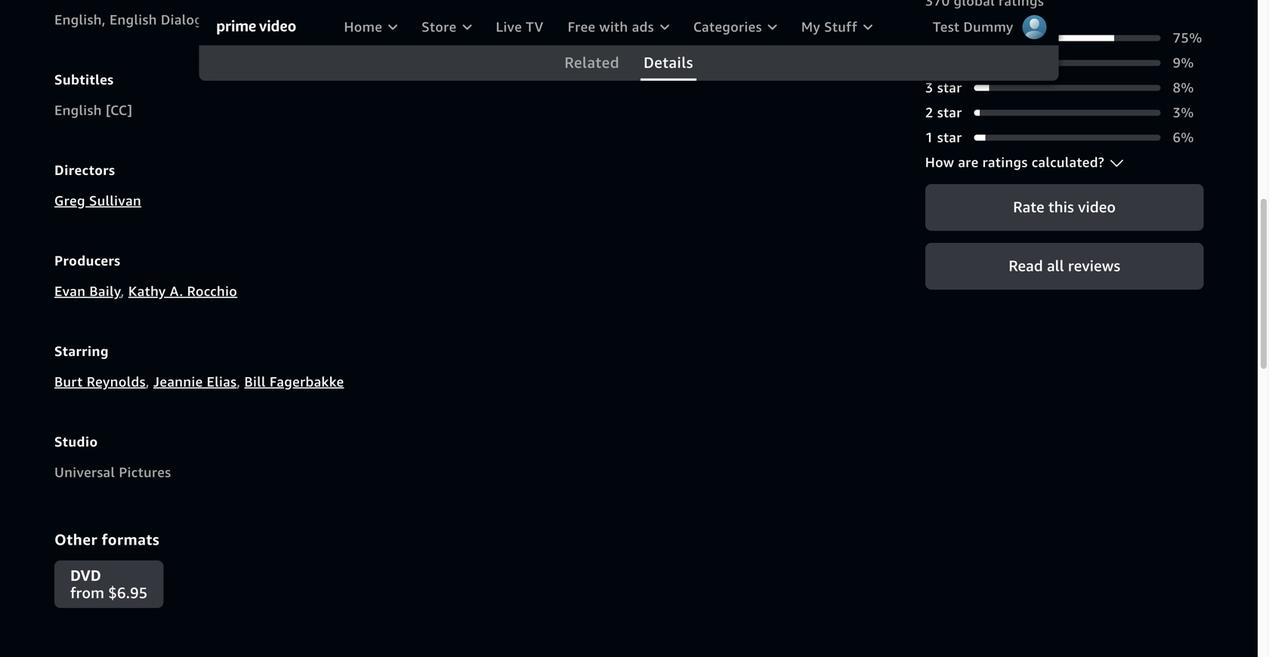 Task type: locate. For each thing, give the bounding box(es) containing it.
baily
[[89, 283, 121, 301]]

boost: left 'high'
[[440, 11, 480, 29]]

producers
[[54, 253, 121, 269]]

english
[[54, 11, 102, 29], [110, 11, 157, 29], [327, 11, 374, 29], [54, 102, 102, 119]]

boost:
[[222, 11, 263, 29], [440, 11, 480, 29]]

english , english dialogue boost: medium
[[54, 11, 319, 29]]

video
[[1078, 198, 1116, 217]]

other formats
[[54, 531, 160, 549]]

rate this video button
[[925, 184, 1203, 231]]

3
[[925, 79, 933, 97]]

home link
[[332, 9, 410, 45]]

how
[[925, 154, 954, 171]]

categories
[[693, 19, 762, 36]]

rocchio
[[187, 283, 237, 301]]

9% link
[[925, 54, 1203, 73]]

medium
[[267, 11, 319, 29]]

universal
[[54, 465, 115, 482]]

greg sullivan link
[[54, 193, 141, 210]]

star
[[937, 29, 962, 47], [937, 79, 962, 97], [937, 104, 962, 122], [937, 129, 962, 147]]

0 horizontal spatial dialogue
[[161, 11, 218, 29]]

[cc]
[[106, 102, 133, 119]]

evan baily , kathy a. rocchio
[[54, 283, 237, 301]]

3 star from the top
[[937, 104, 962, 122]]

prime video image
[[217, 20, 296, 35]]

pictures
[[119, 465, 171, 482]]

bill fagerbakke link
[[244, 374, 344, 391]]

0 horizontal spatial boost:
[[222, 11, 263, 29]]

starring
[[54, 343, 109, 360]]

english [cc]
[[54, 102, 133, 119]]

1 horizontal spatial dialogue
[[378, 11, 436, 29]]

2 star from the top
[[937, 79, 962, 97]]

star right 1 at top right
[[937, 129, 962, 147]]

boost: left "medium"
[[222, 11, 263, 29]]

toggle expand image
[[1110, 160, 1123, 167]]

high
[[484, 11, 515, 29]]

ratings
[[982, 154, 1028, 171]]

star right '2'
[[937, 104, 962, 122]]

home
[[344, 19, 382, 36]]

1 star from the top
[[937, 29, 962, 47]]

evan
[[54, 283, 86, 301]]

with
[[599, 19, 628, 36]]

jeannie
[[153, 374, 203, 391]]

english dialogue boost: high
[[327, 11, 515, 29]]

calculated?
[[1032, 154, 1104, 171]]

tv
[[526, 19, 544, 36]]

75%
[[1173, 29, 1202, 47]]

, left kathy
[[121, 283, 124, 301]]

star right 5
[[937, 29, 962, 47]]

star right the 3 at the top of the page
[[937, 79, 962, 97]]

, up subtitles
[[102, 11, 106, 29]]

dvd from $6.95
[[70, 567, 148, 604]]

english for english [cc]
[[54, 102, 102, 119]]

free
[[568, 19, 596, 36]]

star for 1 star
[[937, 129, 962, 147]]

rate
[[1013, 198, 1044, 217]]

dialogue
[[161, 11, 218, 29], [378, 11, 436, 29]]

star for 3 star
[[937, 79, 962, 97]]

4 star from the top
[[937, 129, 962, 147]]

reviews
[[1068, 257, 1120, 276]]

1 boost: from the left
[[222, 11, 263, 29]]

subtitles
[[54, 71, 114, 88]]

dvd
[[70, 567, 101, 585]]

kathy a. rocchio link
[[128, 283, 237, 301]]

9%
[[1173, 54, 1194, 72]]

store
[[422, 19, 457, 36]]

1 horizontal spatial boost:
[[440, 11, 480, 29]]

,
[[102, 11, 106, 29], [121, 283, 124, 301], [146, 374, 150, 391], [237, 374, 241, 391]]

sullivan
[[89, 193, 141, 210]]

universal pictures
[[54, 465, 171, 482]]

burt reynolds link
[[54, 374, 146, 391]]

5 star
[[925, 29, 962, 47]]

read all reviews button
[[925, 243, 1203, 290]]

fagerbakke
[[270, 374, 344, 391]]

free with ads
[[568, 19, 654, 36]]



Task type: describe. For each thing, give the bounding box(es) containing it.
my
[[801, 19, 820, 36]]

star for 5 star
[[937, 29, 962, 47]]

3 star
[[925, 79, 962, 97]]

$6.95
[[108, 584, 148, 604]]

my stuff
[[801, 19, 857, 36]]

studio
[[54, 434, 98, 450]]

1 dialogue from the left
[[161, 11, 218, 29]]

, left the bill
[[237, 374, 241, 391]]

from
[[70, 584, 104, 604]]

other
[[54, 531, 97, 549]]

english for english , english dialogue boost: medium
[[54, 11, 102, 29]]

live
[[496, 19, 522, 36]]

greg
[[54, 193, 85, 210]]

toggle expand image
[[1110, 160, 1123, 167]]

related
[[564, 53, 619, 73]]

related button
[[552, 45, 632, 81]]

english for english dialogue boost: high
[[327, 11, 374, 29]]

categories link
[[681, 9, 789, 45]]

a.
[[170, 283, 183, 301]]

formats
[[102, 531, 160, 549]]

6%
[[1173, 129, 1194, 147]]

this
[[1048, 198, 1074, 217]]

3%
[[1173, 104, 1194, 122]]

free with ads link
[[556, 9, 681, 45]]

greg sullivan
[[54, 193, 141, 210]]

live tv
[[496, 19, 544, 36]]

store link
[[410, 9, 484, 45]]

2 star
[[925, 104, 962, 122]]

my stuff link
[[789, 9, 884, 45]]

burt
[[54, 374, 83, 391]]

2 dialogue from the left
[[378, 11, 436, 29]]

reynolds
[[87, 374, 146, 391]]

burt reynolds , jeannie elias , bill fagerbakke
[[54, 374, 344, 391]]

2
[[925, 104, 933, 122]]

star for 2 star
[[937, 104, 962, 122]]

1 star
[[925, 129, 962, 147]]

, left jeannie
[[146, 374, 150, 391]]

8%
[[1173, 79, 1194, 97]]

1
[[925, 129, 933, 147]]

elias
[[207, 374, 237, 391]]

details
[[644, 53, 693, 73]]

read
[[1008, 257, 1043, 276]]

live tv link
[[484, 9, 556, 45]]

kathy
[[128, 283, 166, 301]]

directors
[[54, 162, 115, 178]]

jeannie elias link
[[153, 374, 237, 391]]

evan baily link
[[54, 283, 121, 301]]

bill
[[244, 374, 266, 391]]

5
[[925, 29, 933, 47]]

read all reviews
[[1008, 257, 1120, 276]]

details button
[[632, 45, 705, 81]]

2 boost: from the left
[[440, 11, 480, 29]]

are
[[958, 154, 979, 171]]

rate this video
[[1013, 198, 1116, 217]]

all
[[1047, 257, 1064, 276]]

stuff
[[824, 19, 857, 36]]

ads
[[632, 19, 654, 36]]

how are ratings calculated?
[[925, 154, 1104, 171]]



Task type: vqa. For each thing, say whether or not it's contained in the screenshot.
Elias
yes



